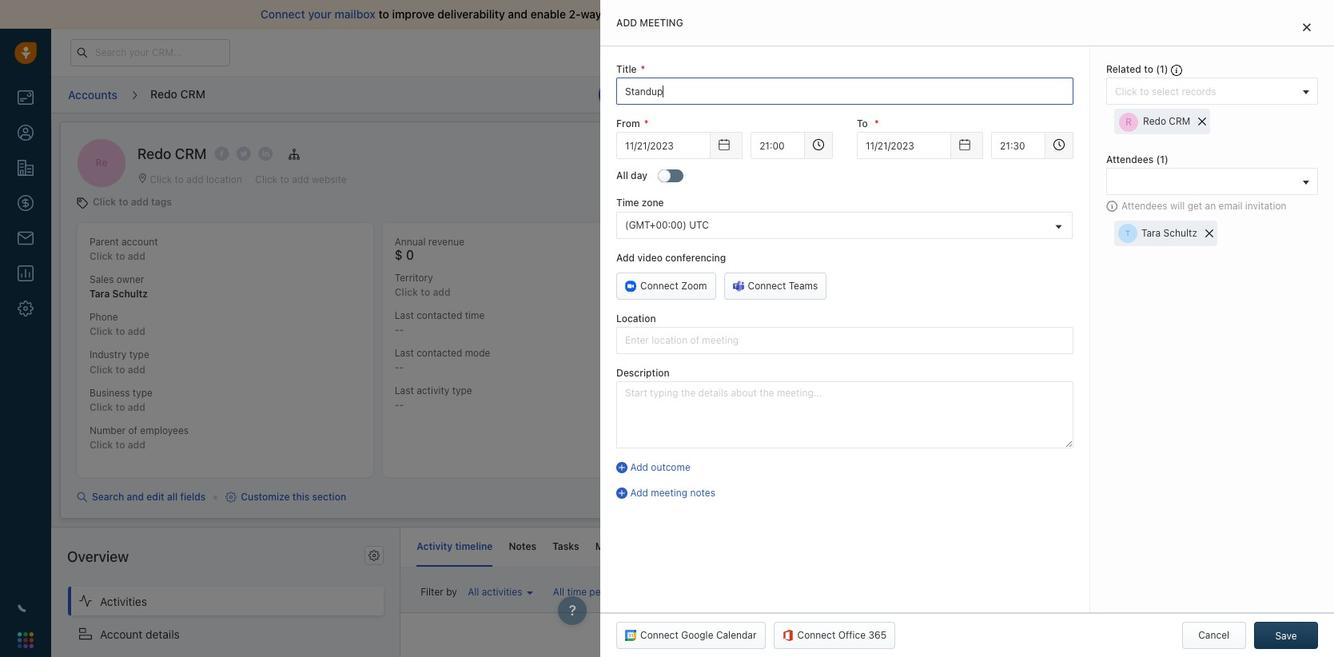 Task type: vqa. For each thing, say whether or not it's contained in the screenshot.


Task type: locate. For each thing, give the bounding box(es) containing it.
activity timeline
[[417, 541, 493, 553]]

to down industry
[[116, 363, 125, 375]]

1 vertical spatial attendees
[[1122, 200, 1168, 212]]

1 vertical spatial redo crm
[[1143, 115, 1191, 127]]

cancel
[[1199, 629, 1230, 641]]

click inside territory click to add
[[395, 286, 418, 298]]

add down employees
[[128, 439, 145, 451]]

contacted
[[417, 309, 462, 321], [417, 347, 462, 359]]

to left "tags"
[[119, 196, 128, 208]]

last
[[395, 309, 414, 321], [395, 347, 414, 359], [395, 385, 414, 397]]

attendees for attendees ( 1 )
[[1106, 154, 1154, 166]]

add to sales sequence
[[724, 447, 828, 459]]

twitter circled image
[[237, 146, 251, 162]]

connect for connect zoom
[[640, 280, 679, 292]]

click down parent
[[90, 250, 113, 262]]

tara down attendees will get an email invitation
[[1142, 227, 1161, 239]]

last inside last activity type --
[[395, 385, 414, 397]]

sequence
[[783, 447, 828, 459]]

updates
[[622, 88, 660, 100]]

1 vertical spatial schultz
[[112, 288, 148, 300]]

2 -- text field from the left
[[857, 132, 951, 159]]

all for all time periods
[[553, 586, 564, 598]]

facebook circled image
[[215, 146, 229, 162]]

1 horizontal spatial all
[[553, 586, 564, 598]]

add up the business type click to add
[[128, 363, 145, 375]]

0 vertical spatial last
[[395, 309, 414, 321]]

time up mode
[[465, 309, 485, 321]]

contacted for mode
[[417, 347, 462, 359]]

last activity type --
[[395, 385, 472, 411]]

) up attendees will get an email invitation
[[1165, 154, 1169, 166]]

add to sales sequence link
[[724, 446, 828, 462]]

connect down video
[[640, 280, 679, 292]]

crm left facebook circled "image"
[[175, 145, 207, 162]]

meeting button
[[982, 81, 1051, 108]]

to inside no deals to show add deal
[[773, 254, 784, 267]]

to left the refresh. on the top right of the page
[[732, 88, 741, 100]]

mng settings image
[[369, 550, 380, 561]]

all left day
[[616, 170, 628, 182]]

0 horizontal spatial schultz
[[112, 288, 148, 300]]

schultz down owner
[[112, 288, 148, 300]]

connect for connect teams
[[748, 280, 786, 292]]

0 horizontal spatial by
[[446, 586, 457, 598]]

2 ( from the top
[[1156, 154, 1160, 166]]

0 horizontal spatial and
[[127, 491, 144, 503]]

1 horizontal spatial sales
[[1083, 89, 1107, 101]]

add for add outcome
[[630, 461, 648, 473]]

to
[[379, 7, 389, 21], [1144, 63, 1153, 75], [732, 88, 741, 100], [119, 196, 128, 208], [116, 250, 125, 262], [773, 254, 784, 267], [421, 286, 430, 298], [116, 326, 125, 338], [116, 363, 125, 375], [116, 401, 125, 413], [116, 439, 125, 451], [745, 447, 754, 459]]

activities down notes
[[482, 586, 522, 598]]

to right mailbox
[[379, 7, 389, 21]]

contacted inside last contacted mode --
[[417, 347, 462, 359]]

0 vertical spatial contacted
[[417, 309, 462, 321]]

last for last activity type
[[395, 385, 414, 397]]

2 horizontal spatial all
[[616, 170, 628, 182]]

sales for sales activities
[[1083, 89, 1107, 101]]

day
[[631, 170, 648, 182]]

0 horizontal spatial sales
[[90, 274, 114, 286]]

redo crm
[[150, 87, 206, 101], [1143, 115, 1191, 127], [138, 145, 207, 162]]

title
[[616, 63, 637, 75]]

1 horizontal spatial and
[[508, 7, 528, 21]]

1 horizontal spatial -- text field
[[857, 132, 951, 159]]

1 no from the top
[[724, 254, 739, 267]]

None text field
[[751, 132, 805, 159], [991, 132, 1046, 159], [751, 132, 805, 159], [991, 132, 1046, 159]]

2 last from the top
[[395, 347, 414, 359]]

no down deals
[[724, 254, 739, 267]]

tab panel containing add meeting
[[600, 0, 1334, 657]]

to inside industry type click to add
[[116, 363, 125, 375]]

click down industry
[[90, 363, 113, 375]]

meetings
[[742, 343, 791, 357]]

revenue
[[428, 236, 464, 248]]

1 vertical spatial last
[[395, 347, 414, 359]]

way
[[581, 7, 602, 21]]

available.
[[662, 88, 705, 100]]

connect
[[261, 7, 305, 21], [640, 280, 679, 292], [748, 280, 786, 292], [640, 629, 679, 641], [797, 629, 836, 641]]

1 vertical spatial 1
[[1160, 154, 1165, 166]]

crm down click to select records search box
[[1169, 115, 1191, 127]]

1 vertical spatial meeting
[[772, 326, 809, 338]]

log
[[890, 88, 903, 100]]

email right sync
[[646, 7, 674, 21]]

and left enable on the left of the page
[[508, 7, 528, 21]]

add for add video conferencing
[[616, 251, 635, 263]]

0 vertical spatial crm
[[180, 87, 206, 101]]

last down territory click to add
[[395, 309, 414, 321]]

last down last contacted time --
[[395, 347, 414, 359]]

2 vertical spatial last
[[395, 385, 414, 397]]

meeting down the outcome
[[651, 487, 688, 499]]

click inside number of employees click to add
[[90, 439, 113, 451]]

time left the periods
[[567, 586, 587, 598]]

crm down search your crm... "text box"
[[180, 87, 206, 101]]

2 vertical spatial redo
[[138, 145, 171, 162]]

1 vertical spatial no
[[724, 343, 739, 357]]

explore plans
[[1032, 46, 1094, 58]]

meeting
[[640, 17, 683, 29], [772, 326, 809, 338], [651, 487, 688, 499]]

all right filter by
[[468, 586, 479, 598]]

click down number
[[90, 439, 113, 451]]

click inside updates available. click to refresh. link
[[707, 88, 729, 100]]

2 vertical spatial meeting
[[651, 487, 688, 499]]

of right sync
[[632, 7, 643, 21]]

employees
[[140, 424, 189, 436]]

connect zoom
[[640, 280, 707, 292]]

connect left google
[[640, 629, 679, 641]]

explore
[[1032, 46, 1067, 58]]

to down parent
[[116, 250, 125, 262]]

contacted inside last contacted time --
[[417, 309, 462, 321]]

click inside phone click to add
[[90, 326, 113, 338]]

add inside the business type click to add
[[128, 401, 145, 413]]

parent account click to add
[[90, 236, 158, 262]]

sales left owner
[[90, 274, 114, 286]]

all down the tasks
[[553, 586, 564, 598]]

-- text field
[[616, 132, 711, 159], [857, 132, 951, 159]]

activities inside all activities link
[[482, 586, 522, 598]]

0 vertical spatial time
[[465, 309, 485, 321]]

number of employees click to add
[[90, 424, 189, 451]]

connect your mailbox link
[[261, 7, 379, 21]]

0 horizontal spatial all
[[468, 586, 479, 598]]

Click to select records search field
[[1111, 83, 1297, 100]]

click inside the business type click to add
[[90, 401, 113, 413]]

add inside phone click to add
[[128, 326, 145, 338]]

activities for sales activities
[[1110, 89, 1151, 101]]

1 ( from the top
[[1156, 63, 1160, 75]]

attendees down r
[[1106, 154, 1154, 166]]

0 vertical spatial )
[[1165, 63, 1168, 75]]

1 right related
[[1160, 63, 1165, 75]]

type right business
[[133, 387, 153, 399]]

by
[[751, 237, 762, 249], [446, 586, 457, 598]]

to down number
[[116, 439, 125, 451]]

-- text field down the to
[[857, 132, 951, 159]]

0 horizontal spatial -- text field
[[616, 132, 711, 159]]

1 vertical spatial redo
[[1143, 115, 1166, 127]]

0 vertical spatial by
[[751, 237, 762, 249]]

0 vertical spatial and
[[508, 7, 528, 21]]

0 vertical spatial sales
[[1083, 89, 1107, 101]]

1 vertical spatial and
[[127, 491, 144, 503]]

0 horizontal spatial email
[[646, 7, 674, 21]]

show
[[787, 254, 814, 267]]

task
[[944, 88, 965, 100]]

contacted for time
[[417, 309, 462, 321]]

attendees will get an email invitation
[[1122, 200, 1287, 212]]

-- text field up day
[[616, 132, 711, 159]]

1 horizontal spatial time
[[567, 586, 587, 598]]

to down deals by deal stage in the right top of the page
[[773, 254, 784, 267]]

0 horizontal spatial of
[[128, 424, 137, 436]]

0 horizontal spatial time
[[465, 309, 485, 321]]

0 vertical spatial meeting
[[640, 17, 683, 29]]

connect for connect office 365
[[797, 629, 836, 641]]

connect down deals
[[748, 280, 786, 292]]

0 vertical spatial attendees
[[1106, 154, 1154, 166]]

click down 'territory'
[[395, 286, 418, 298]]

add inside parent account click to add
[[128, 250, 145, 262]]

tara schultz
[[1142, 227, 1197, 239]]

your trial ends in 21 days
[[897, 46, 1002, 57]]

customize
[[241, 491, 290, 503]]

redo crm up "tags"
[[138, 145, 207, 162]]

connect left your on the top left of page
[[261, 7, 305, 21]]

section
[[312, 491, 346, 503]]

1 vertical spatial by
[[446, 586, 457, 598]]

add up industry type click to add
[[128, 326, 145, 338]]

type inside industry type click to add
[[129, 349, 149, 361]]

( right related
[[1156, 63, 1160, 75]]

Title text field
[[616, 78, 1074, 105]]

connect left office
[[797, 629, 836, 641]]

tara up phone
[[90, 288, 110, 300]]

0 vertical spatial (
[[1156, 63, 1160, 75]]

by for deals
[[751, 237, 762, 249]]

1 contacted from the top
[[417, 309, 462, 321]]

accounts link
[[67, 82, 118, 107]]

sales inside sales owner tara schultz
[[90, 274, 114, 286]]

1 vertical spatial )
[[1165, 154, 1169, 166]]

1 up attendees will get an email invitation
[[1160, 154, 1165, 166]]

1 last from the top
[[395, 309, 414, 321]]

click right the available.
[[707, 88, 729, 100]]

activity
[[417, 541, 453, 553]]

meeting up no meetings found
[[772, 326, 809, 338]]

1 vertical spatial email
[[1219, 200, 1243, 212]]

of inside number of employees click to add
[[128, 424, 137, 436]]

mailbox
[[335, 7, 376, 21]]

and left edit
[[127, 491, 144, 503]]

last inside last contacted mode --
[[395, 347, 414, 359]]

0 vertical spatial activities
[[1110, 89, 1151, 101]]

to down business
[[116, 401, 125, 413]]

1 horizontal spatial by
[[751, 237, 762, 249]]

0 horizontal spatial activities
[[482, 586, 522, 598]]

last for last contacted mode
[[395, 347, 414, 359]]

click
[[707, 88, 729, 100], [93, 196, 116, 208], [90, 250, 113, 262], [395, 286, 418, 298], [90, 326, 113, 338], [90, 363, 113, 375], [90, 401, 113, 413], [90, 439, 113, 451]]

last inside last contacted time --
[[395, 309, 414, 321]]

conferencing
[[665, 251, 726, 263]]

details
[[146, 627, 180, 641]]

get
[[1188, 200, 1203, 212]]

1 vertical spatial tara
[[90, 288, 110, 300]]

1 vertical spatial of
[[128, 424, 137, 436]]

and
[[508, 7, 528, 21], [127, 491, 144, 503]]

redo crm right r
[[1143, 115, 1191, 127]]

1 vertical spatial deal
[[765, 237, 784, 249]]

add for add meeting notes
[[630, 487, 648, 499]]

redo down search your crm... "text box"
[[150, 87, 177, 101]]

type inside the business type click to add
[[133, 387, 153, 399]]

call log button
[[846, 81, 912, 108]]

0 vertical spatial 1
[[1160, 63, 1165, 75]]

deal
[[1227, 89, 1246, 101], [765, 237, 784, 249], [745, 271, 765, 283]]

to down 'territory'
[[421, 286, 430, 298]]

number
[[90, 424, 126, 436]]

no inside no deals to show add deal
[[724, 254, 739, 267]]

click down phone
[[90, 326, 113, 338]]

1 horizontal spatial tara
[[1142, 227, 1161, 239]]

accounts
[[68, 88, 118, 101]]

crm inside tab panel
[[1169, 115, 1191, 127]]

from
[[616, 118, 640, 130]]

attendees left will
[[1122, 200, 1168, 212]]

last left activity
[[395, 385, 414, 397]]

tab panel
[[600, 0, 1334, 657]]

0
[[406, 248, 414, 262]]

redo up "tags"
[[138, 145, 171, 162]]

type right activity
[[452, 385, 472, 397]]

type right industry
[[129, 349, 149, 361]]

add down business
[[128, 401, 145, 413]]

add inside button
[[1207, 89, 1225, 101]]

territory
[[395, 272, 433, 284]]

sales down related
[[1083, 89, 1107, 101]]

sales activities
[[1083, 89, 1151, 101]]

1 vertical spatial sales
[[90, 274, 114, 286]]

video
[[637, 251, 663, 263]]

search and edit all fields
[[92, 491, 206, 503]]

schultz inside sales owner tara schultz
[[112, 288, 148, 300]]

Location text field
[[616, 327, 1074, 354]]

contacted down territory click to add
[[417, 309, 462, 321]]

attendees for attendees will get an email invitation
[[1122, 200, 1168, 212]]

freshworks switcher image
[[18, 632, 34, 648]]

annual revenue $ 0
[[395, 236, 464, 262]]

0 vertical spatial no
[[724, 254, 739, 267]]

0 vertical spatial schultz
[[1164, 227, 1197, 239]]

attendees ( 1 )
[[1106, 154, 1169, 166]]

1 vertical spatial (
[[1156, 154, 1160, 166]]

by right filter
[[446, 586, 457, 598]]

contacted down last contacted time --
[[417, 347, 462, 359]]

redo crm inside dialog
[[1143, 115, 1191, 127]]

by for filter
[[446, 586, 457, 598]]

2 vertical spatial deal
[[745, 271, 765, 283]]

1 horizontal spatial activities
[[1110, 89, 1151, 101]]

2 contacted from the top
[[417, 347, 462, 359]]

time inside button
[[567, 586, 587, 598]]

Start typing the details about the meeting... text field
[[616, 381, 1074, 448]]

add for add meeting
[[616, 17, 637, 29]]

redo
[[150, 87, 177, 101], [1143, 115, 1166, 127], [138, 145, 171, 162]]

by up deals
[[751, 237, 762, 249]]

all inside tab panel
[[616, 170, 628, 182]]

0 vertical spatial deal
[[1227, 89, 1246, 101]]

1 vertical spatial time
[[567, 586, 587, 598]]

(gmt+00:00) utc link
[[617, 212, 1072, 238]]

description
[[616, 367, 670, 379]]

and inside "search and edit all fields" link
[[127, 491, 144, 503]]

days
[[982, 46, 1002, 57]]

tasks
[[553, 541, 579, 553]]

add up last contacted time --
[[433, 286, 451, 298]]

1 vertical spatial activities
[[482, 586, 522, 598]]

email right an
[[1219, 200, 1243, 212]]

add down the 'account'
[[128, 250, 145, 262]]

meeting right sync
[[640, 17, 683, 29]]

schultz down will
[[1164, 227, 1197, 239]]

1 horizontal spatial email
[[1219, 200, 1243, 212]]

$
[[395, 248, 403, 262]]

no down the upcoming
[[724, 343, 739, 357]]

2 vertical spatial redo crm
[[138, 145, 207, 162]]

) right related
[[1165, 63, 1168, 75]]

meeting inside add meeting notes link
[[651, 487, 688, 499]]

all inside button
[[553, 586, 564, 598]]

add inside no deals to show add deal
[[724, 271, 742, 283]]

no for no meetings found
[[724, 343, 739, 357]]

1 -- text field from the left
[[616, 132, 711, 159]]

zoom
[[681, 280, 707, 292]]

no deals to show add deal
[[724, 254, 814, 283]]

email image
[[1176, 45, 1187, 59]]

click down business
[[90, 401, 113, 413]]

0 vertical spatial redo
[[150, 87, 177, 101]]

3 last from the top
[[395, 385, 414, 397]]

activities down related
[[1110, 89, 1151, 101]]

dialog
[[600, 0, 1334, 657]]

-- text field for from
[[616, 132, 711, 159]]

redo crm down search your crm... "text box"
[[150, 87, 206, 101]]

of right number
[[128, 424, 137, 436]]

to down phone
[[116, 326, 125, 338]]

attendees
[[1106, 154, 1154, 166], [1122, 200, 1168, 212]]

time
[[616, 197, 639, 209]]

to right related
[[1144, 63, 1153, 75]]

0 horizontal spatial tara
[[90, 288, 110, 300]]

2 no from the top
[[724, 343, 739, 357]]

1 vertical spatial contacted
[[417, 347, 462, 359]]

1 vertical spatial crm
[[1169, 115, 1191, 127]]

time
[[465, 309, 485, 321], [567, 586, 587, 598]]

all
[[616, 170, 628, 182], [468, 586, 479, 598], [553, 586, 564, 598]]

1 horizontal spatial of
[[632, 7, 643, 21]]

1 horizontal spatial schultz
[[1164, 227, 1197, 239]]

redo right r
[[1143, 115, 1166, 127]]

( up attendees will get an email invitation
[[1156, 154, 1160, 166]]

0 vertical spatial tara
[[1142, 227, 1161, 239]]



Task type: describe. For each thing, give the bounding box(es) containing it.
business
[[90, 387, 130, 399]]

(gmt+00:00) utc
[[625, 219, 709, 231]]

connect google calendar button
[[616, 622, 766, 649]]

all for all activities
[[468, 586, 479, 598]]

to inside phone click to add
[[116, 326, 125, 338]]

search and edit all fields link
[[77, 490, 206, 504]]

deals
[[742, 254, 770, 267]]

edit
[[147, 491, 164, 503]]

office
[[838, 629, 866, 641]]

click to add tags
[[93, 196, 172, 208]]

call
[[870, 88, 887, 100]]

all
[[167, 491, 178, 503]]

0 vertical spatial of
[[632, 7, 643, 21]]

territory click to add
[[395, 272, 451, 298]]

timeline
[[455, 541, 493, 553]]

customize this section
[[241, 491, 346, 503]]

all time periods
[[553, 586, 623, 598]]

schultz inside tab panel
[[1164, 227, 1197, 239]]

ends
[[937, 46, 958, 57]]

connect office 365 button
[[774, 622, 895, 649]]

meetings
[[595, 541, 639, 553]]

add for add to sales sequence
[[724, 447, 742, 459]]

last contacted mode --
[[395, 347, 490, 373]]

google
[[681, 629, 714, 641]]

to
[[857, 118, 868, 130]]

no for no deals to show add deal
[[724, 254, 739, 267]]

updates available. click to refresh. link
[[598, 80, 787, 109]]

type inside last activity type --
[[452, 385, 472, 397]]

explore plans link
[[1023, 42, 1103, 62]]

customize this section link
[[226, 490, 346, 504]]

updates available. click to refresh.
[[622, 88, 779, 100]]

teams
[[789, 280, 818, 292]]

linkedin circled image
[[258, 146, 273, 162]]

deals by deal stage
[[723, 237, 811, 249]]

all time periods button
[[549, 582, 638, 602]]

add meeting notes link
[[616, 486, 1074, 500]]

annual
[[395, 236, 426, 248]]

to inside territory click to add
[[421, 286, 430, 298]]

owner
[[117, 274, 144, 286]]

all activities
[[468, 586, 522, 598]]

click inside industry type click to add
[[90, 363, 113, 375]]

all activities link
[[464, 582, 537, 602]]

notes
[[509, 541, 537, 553]]

account details
[[100, 627, 180, 641]]

all day
[[616, 170, 648, 182]]

0 vertical spatial redo crm
[[150, 87, 206, 101]]

2 vertical spatial crm
[[175, 145, 207, 162]]

connect for connect google calendar
[[640, 629, 679, 641]]

last for last contacted time
[[395, 309, 414, 321]]

deals
[[723, 237, 748, 249]]

Search your CRM... text field
[[70, 39, 230, 66]]

in
[[960, 46, 968, 57]]

overview
[[67, 549, 129, 565]]

add inside territory click to add
[[433, 286, 451, 298]]

call log
[[870, 88, 903, 100]]

tags
[[151, 196, 172, 208]]

enable
[[531, 7, 566, 21]]

all for all day
[[616, 170, 628, 182]]

close image
[[1303, 22, 1311, 32]]

time inside last contacted time --
[[465, 309, 485, 321]]

save button
[[1254, 622, 1318, 649]]

deal inside button
[[1227, 89, 1246, 101]]

sales owner tara schultz
[[90, 274, 148, 300]]

sales for sales owner tara schultz
[[90, 274, 114, 286]]

to inside number of employees click to add
[[116, 439, 125, 451]]

no meetings found
[[724, 343, 824, 357]]

add left "tags"
[[131, 196, 149, 208]]

deliverability
[[437, 7, 505, 21]]

account
[[100, 627, 143, 641]]

utc
[[689, 219, 709, 231]]

add deal button
[[1183, 81, 1254, 108]]

related
[[1106, 63, 1142, 75]]

improve
[[392, 7, 435, 21]]

meeting for upcoming meeting
[[772, 326, 809, 338]]

location
[[616, 312, 656, 324]]

your
[[308, 7, 332, 21]]

sales
[[757, 447, 781, 459]]

add for add deal
[[1207, 89, 1225, 101]]

to left sales
[[745, 447, 754, 459]]

add inside number of employees click to add
[[128, 439, 145, 451]]

phone
[[90, 311, 118, 323]]

upcoming
[[723, 326, 769, 338]]

save
[[1275, 630, 1297, 642]]

add deal link
[[724, 270, 765, 287]]

activities for all activities
[[482, 586, 522, 598]]

this
[[292, 491, 310, 503]]

sync
[[605, 7, 629, 21]]

connect teams
[[748, 280, 818, 292]]

add outcome link
[[616, 460, 1074, 474]]

related to ( 1 )
[[1106, 63, 1171, 75]]

meeting for add meeting notes
[[651, 487, 688, 499]]

phone click to add
[[90, 311, 145, 338]]

to inside parent account click to add
[[116, 250, 125, 262]]

tara inside dialog
[[1142, 227, 1161, 239]]

zone
[[642, 197, 664, 209]]

periods
[[589, 586, 623, 598]]

-- text field for to
[[857, 132, 951, 159]]

to inside the business type click to add
[[116, 401, 125, 413]]

type for business type click to add
[[133, 387, 153, 399]]

click inside parent account click to add
[[90, 250, 113, 262]]

type for industry type click to add
[[129, 349, 149, 361]]

21
[[970, 46, 980, 57]]

dialog containing add meeting
[[600, 0, 1334, 657]]

redo inside tab panel
[[1143, 115, 1166, 127]]

click up parent
[[93, 196, 116, 208]]

upcoming meeting
[[723, 326, 809, 338]]

cancel button
[[1182, 622, 1246, 649]]

tara inside sales owner tara schultz
[[90, 288, 110, 300]]

0 vertical spatial email
[[646, 7, 674, 21]]

industry type click to add
[[90, 349, 149, 375]]

parent
[[90, 236, 119, 248]]

365
[[869, 629, 887, 641]]

invitation
[[1245, 200, 1287, 212]]

notes
[[690, 487, 715, 499]]

add deal
[[1207, 89, 1246, 101]]

deal inside no deals to show add deal
[[745, 271, 765, 283]]

meeting for add meeting
[[640, 17, 683, 29]]

task button
[[920, 81, 974, 108]]

connect zoom button
[[616, 272, 716, 300]]

add inside industry type click to add
[[128, 363, 145, 375]]

time zone
[[616, 197, 664, 209]]



